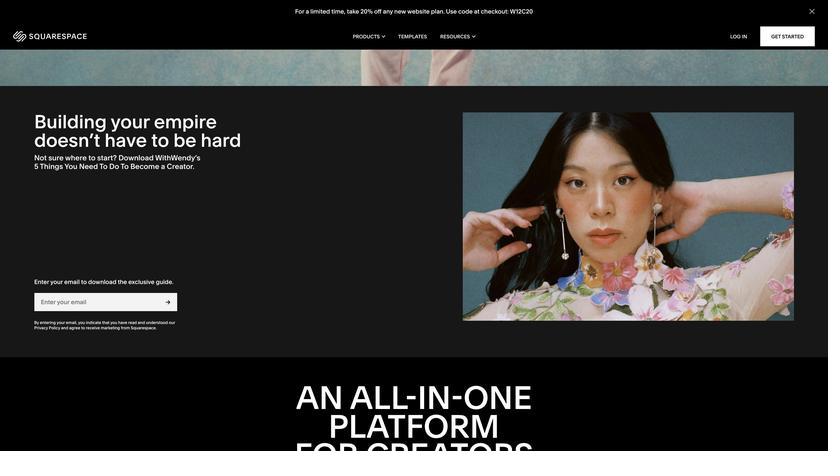 Task type: describe. For each thing, give the bounding box(es) containing it.
need
[[79, 162, 98, 171]]

read
[[128, 320, 137, 325]]

your inside by entering your email, you indicate that you have read and understood our privacy policy and agree to receive marketing from squarespace.
[[57, 320, 65, 325]]

products button
[[353, 23, 385, 50]]

2 to from the left
[[121, 162, 129, 171]]

Enter your email email field
[[34, 293, 159, 311]]

squarespace logo link
[[13, 31, 174, 42]]

email
[[64, 278, 80, 286]]

creators
[[366, 436, 534, 451]]

building
[[34, 110, 107, 133]]

plan.
[[431, 8, 445, 15]]

email,
[[66, 320, 77, 325]]

agree
[[69, 325, 80, 330]]

resources button
[[440, 23, 475, 50]]

1 you from the left
[[78, 320, 85, 325]]

off
[[374, 8, 382, 15]]

1 to from the left
[[99, 162, 108, 171]]

templates
[[399, 33, 427, 40]]

creator.
[[167, 162, 194, 171]]

5
[[34, 162, 38, 171]]

log             in
[[731, 33, 747, 40]]

w12c20
[[510, 8, 533, 15]]

by entering your email, you indicate that you have read and understood our privacy policy and agree to receive marketing from squarespace.
[[34, 320, 175, 330]]

new
[[394, 8, 406, 15]]

become
[[130, 162, 159, 171]]

doesn't
[[34, 129, 100, 151]]

a inside building your empire doesn't have to be hard not sure where to start? download withwendy's 5 things you need to do to become a creator.
[[161, 162, 165, 171]]

policy
[[49, 325, 60, 330]]

products
[[353, 33, 380, 40]]

privacy
[[34, 325, 48, 330]]

exclusive
[[128, 278, 155, 286]]

take
[[347, 8, 359, 15]]

1 horizontal spatial and
[[138, 320, 145, 325]]

templates link
[[399, 23, 427, 50]]

be
[[173, 129, 196, 151]]

download
[[88, 278, 116, 286]]

by
[[34, 320, 39, 325]]

resources
[[440, 33, 470, 40]]

you
[[65, 162, 77, 171]]

withwendy's
[[155, 153, 200, 162]]

checkout:
[[481, 8, 509, 15]]

2 you from the left
[[110, 320, 117, 325]]

where
[[65, 153, 87, 162]]

receive
[[86, 325, 100, 330]]

get started
[[772, 33, 804, 40]]

enter your email to download the exclusive guide.
[[34, 278, 174, 286]]



Task type: vqa. For each thing, say whether or not it's contained in the screenshot.
examples.
no



Task type: locate. For each thing, give the bounding box(es) containing it.
your for building
[[111, 110, 150, 133]]

to inside by entering your email, you indicate that you have read and understood our privacy policy and agree to receive marketing from squarespace.
[[81, 325, 85, 330]]

1 vertical spatial a
[[161, 162, 165, 171]]

have inside building your empire doesn't have to be hard not sure where to start? download withwendy's 5 things you need to do to become a creator.
[[105, 129, 147, 151]]

a right for
[[306, 8, 309, 15]]

all‑in‑one
[[350, 378, 532, 417]]

0 horizontal spatial you
[[78, 320, 85, 325]]

from
[[121, 325, 130, 330]]

and up squarespace.
[[138, 320, 145, 325]]

guide.
[[156, 278, 174, 286]]

1 vertical spatial your
[[50, 278, 63, 286]]

empire
[[154, 110, 217, 133]]

your inside building your empire doesn't have to be hard not sure where to start? download withwendy's 5 things you need to do to become a creator.
[[111, 110, 150, 133]]

and
[[138, 320, 145, 325], [61, 325, 68, 330]]

you
[[78, 320, 85, 325], [110, 320, 117, 325]]

not
[[34, 153, 47, 162]]

code
[[458, 8, 473, 15]]

started
[[782, 33, 804, 40]]

1 vertical spatial have
[[118, 320, 127, 325]]

have up "download"
[[105, 129, 147, 151]]

sure
[[48, 153, 64, 162]]

1 vertical spatial and
[[61, 325, 68, 330]]

log
[[731, 33, 741, 40]]

you up marketing
[[110, 320, 117, 325]]

20%
[[361, 8, 373, 15]]

squarespace.
[[131, 325, 157, 330]]

your for enter
[[50, 278, 63, 286]]

to left start?
[[88, 153, 96, 162]]

your
[[111, 110, 150, 133], [50, 278, 63, 286], [57, 320, 65, 325]]

2 vertical spatial your
[[57, 320, 65, 325]]

log             in link
[[731, 33, 747, 40]]

building your empire doesn't have to be hard not sure where to start? download withwendy's 5 things you need to do to become a creator.
[[34, 110, 241, 171]]

and down email,
[[61, 325, 68, 330]]

time,
[[331, 8, 346, 15]]

do
[[109, 162, 119, 171]]

limited
[[311, 8, 330, 15]]

platform
[[329, 407, 500, 446]]

have inside by entering your email, you indicate that you have read and understood our privacy policy and agree to receive marketing from squarespace.
[[118, 320, 127, 325]]

0 horizontal spatial and
[[61, 325, 68, 330]]

website
[[407, 8, 430, 15]]

for
[[295, 436, 359, 451]]

have
[[105, 129, 147, 151], [118, 320, 127, 325]]

0 vertical spatial have
[[105, 129, 147, 151]]

have up the 'from'
[[118, 320, 127, 325]]

indicate
[[86, 320, 101, 325]]

use
[[446, 8, 457, 15]]

to
[[151, 129, 169, 151], [88, 153, 96, 162], [81, 278, 87, 286], [81, 325, 85, 330]]

1 horizontal spatial a
[[306, 8, 309, 15]]

download
[[119, 153, 154, 162]]

0 vertical spatial and
[[138, 320, 145, 325]]

any
[[383, 8, 393, 15]]

to right "agree"
[[81, 325, 85, 330]]

get started link
[[761, 26, 815, 46]]

0 horizontal spatial to
[[99, 162, 108, 171]]

start?
[[97, 153, 117, 162]]

marketing
[[101, 325, 120, 330]]

withwendy in frame image
[[463, 112, 794, 321]]

1 horizontal spatial to
[[121, 162, 129, 171]]

a
[[306, 8, 309, 15], [161, 162, 165, 171]]

an
[[296, 378, 343, 417]]

get
[[772, 33, 781, 40]]

in
[[742, 33, 747, 40]]

at
[[474, 8, 480, 15]]

0 vertical spatial your
[[111, 110, 150, 133]]

0 vertical spatial a
[[306, 8, 309, 15]]

0 horizontal spatial a
[[161, 162, 165, 171]]

to right "email" on the bottom left of page
[[81, 278, 87, 286]]

enter
[[34, 278, 49, 286]]

an all‑in‑one platform for creators
[[295, 378, 534, 451]]

that
[[102, 320, 110, 325]]

for a limited time, take 20% off any new website plan. use code at checkout: w12c20
[[295, 8, 533, 15]]

you up "agree"
[[78, 320, 85, 325]]

hard
[[201, 129, 241, 151]]

understood
[[146, 320, 168, 325]]

squarespace logo image
[[13, 31, 87, 42]]

things
[[40, 162, 63, 171]]

to left do
[[99, 162, 108, 171]]

our
[[169, 320, 175, 325]]

the
[[118, 278, 127, 286]]

for
[[295, 8, 304, 15]]

a left creator.
[[161, 162, 165, 171]]

to right do
[[121, 162, 129, 171]]

to
[[99, 162, 108, 171], [121, 162, 129, 171]]

None submit
[[159, 293, 177, 311]]

to left be
[[151, 129, 169, 151]]

entering
[[40, 320, 56, 325]]

1 horizontal spatial you
[[110, 320, 117, 325]]



